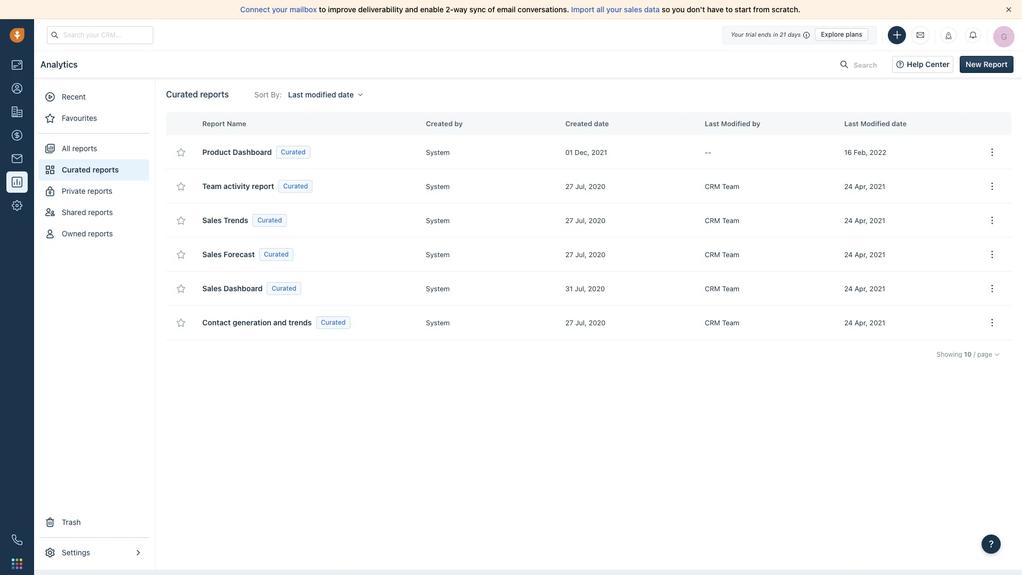 Task type: vqa. For each thing, say whether or not it's contained in the screenshot.
ends at the top of page
yes



Task type: describe. For each thing, give the bounding box(es) containing it.
send email image
[[917, 30, 925, 39]]

explore
[[821, 30, 844, 38]]

explore plans
[[821, 30, 863, 38]]

don't
[[687, 5, 705, 14]]

way
[[454, 5, 468, 14]]

have
[[707, 5, 724, 14]]

sync
[[470, 5, 486, 14]]

enable
[[420, 5, 444, 14]]

close image
[[1007, 7, 1012, 12]]

ends
[[758, 31, 772, 38]]

improve
[[328, 5, 356, 14]]

from
[[754, 5, 770, 14]]

all
[[597, 5, 605, 14]]

connect your mailbox to improve deliverability and enable 2-way sync of email conversations. import all your sales data so you don't have to start from scratch.
[[240, 5, 801, 14]]

and
[[405, 5, 418, 14]]

your trial ends in 21 days
[[731, 31, 801, 38]]

21
[[780, 31, 786, 38]]

plans
[[846, 30, 863, 38]]

2-
[[446, 5, 454, 14]]

scratch.
[[772, 5, 801, 14]]

2 your from the left
[[607, 5, 622, 14]]



Task type: locate. For each thing, give the bounding box(es) containing it.
your
[[731, 31, 744, 38]]

your
[[272, 5, 288, 14], [607, 5, 622, 14]]

start
[[735, 5, 752, 14]]

1 horizontal spatial to
[[726, 5, 733, 14]]

to right mailbox on the left top of the page
[[319, 5, 326, 14]]

conversations.
[[518, 5, 569, 14]]

0 horizontal spatial your
[[272, 5, 288, 14]]

deliverability
[[358, 5, 403, 14]]

of
[[488, 5, 495, 14]]

sales
[[624, 5, 642, 14]]

trial
[[746, 31, 757, 38]]

2 to from the left
[[726, 5, 733, 14]]

1 horizontal spatial your
[[607, 5, 622, 14]]

phone image
[[12, 535, 22, 545]]

in
[[773, 31, 778, 38]]

explore plans link
[[815, 28, 869, 41]]

1 to from the left
[[319, 5, 326, 14]]

you
[[672, 5, 685, 14]]

to left start
[[726, 5, 733, 14]]

Search your CRM... text field
[[47, 26, 153, 44]]

email
[[497, 5, 516, 14]]

your left mailbox on the left top of the page
[[272, 5, 288, 14]]

0 horizontal spatial to
[[319, 5, 326, 14]]

your right all
[[607, 5, 622, 14]]

mailbox
[[290, 5, 317, 14]]

1 your from the left
[[272, 5, 288, 14]]

to
[[319, 5, 326, 14], [726, 5, 733, 14]]

import
[[571, 5, 595, 14]]

phone element
[[6, 529, 28, 551]]

so
[[662, 5, 670, 14]]

data
[[644, 5, 660, 14]]

what's new image
[[945, 32, 953, 39]]

days
[[788, 31, 801, 38]]

connect
[[240, 5, 270, 14]]

connect your mailbox link
[[240, 5, 319, 14]]

import all your sales data link
[[571, 5, 662, 14]]

freshworks switcher image
[[12, 559, 22, 569]]



